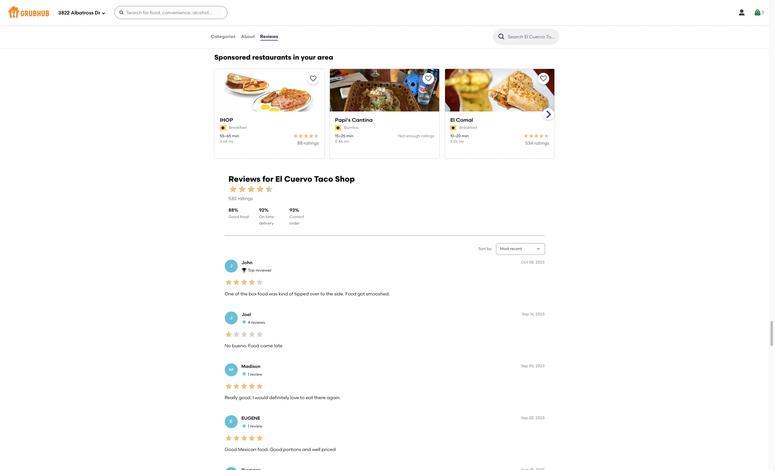 Task type: locate. For each thing, give the bounding box(es) containing it.
one
[[225, 292, 234, 297]]

2 horizontal spatial min
[[462, 134, 469, 138]]

2 min from the left
[[347, 134, 354, 138]]

2 svg image from the left
[[754, 9, 762, 16]]

the left side.
[[326, 292, 333, 297]]

not enough ratings
[[398, 134, 434, 138]]

breakfast down ihop in the left top of the page
[[229, 126, 247, 130]]

got
[[358, 292, 365, 297]]

reviews for reviews
[[260, 34, 278, 39]]

0 horizontal spatial mi
[[229, 139, 234, 144]]

1 horizontal spatial the
[[326, 292, 333, 297]]

1 2023 from the top
[[536, 260, 545, 265]]

save this restaurant button for papi's cantina
[[423, 73, 434, 84]]

j left trophy icon
[[230, 264, 233, 269]]

1 min from the left
[[232, 134, 239, 138]]

ratings right enough
[[421, 134, 434, 138]]

min down the burritos
[[347, 134, 354, 138]]

good mexican food. good portions and well priced
[[225, 448, 336, 453]]

530
[[229, 196, 237, 202]]

1 vertical spatial 1 review
[[248, 425, 262, 429]]

papi's cantina
[[335, 117, 373, 123]]

well
[[312, 448, 321, 453]]

svg image
[[119, 10, 124, 15], [102, 11, 106, 15]]

1 down madison
[[248, 373, 249, 377]]

1 review down madison
[[248, 373, 262, 377]]

2 the from the left
[[326, 292, 333, 297]]

1 vertical spatial review
[[250, 425, 262, 429]]

sep left 02,
[[521, 416, 529, 421]]

correct
[[290, 215, 304, 219]]

food right box
[[258, 292, 268, 297]]

reviews button
[[260, 25, 279, 48]]

3 button
[[754, 7, 765, 18]]

0 horizontal spatial save this restaurant image
[[309, 75, 317, 83]]

1 horizontal spatial of
[[289, 292, 294, 297]]

of right one
[[235, 292, 240, 297]]

min inside 10–20 min 2.26 mi
[[462, 134, 469, 138]]

1 vertical spatial j
[[230, 316, 233, 321]]

good left mexican on the left of the page
[[225, 448, 237, 453]]

portions
[[283, 448, 301, 453]]

john
[[242, 260, 253, 266]]

2023 for of
[[536, 260, 545, 265]]

mi inside 10–20 min 2.26 mi
[[459, 139, 464, 144]]

sep left 05,
[[521, 364, 529, 369]]

15–25 min 0.46 mi
[[335, 134, 354, 144]]

0 horizontal spatial food
[[248, 344, 259, 349]]

4 save this restaurant button from the left
[[769, 73, 775, 84]]

88 for 88 good food
[[229, 208, 234, 213]]

4 2023 from the top
[[536, 416, 545, 421]]

of right kind at bottom left
[[289, 292, 294, 297]]

2 save this restaurant button from the left
[[423, 73, 434, 84]]

3
[[762, 10, 765, 15]]

food left came
[[248, 344, 259, 349]]

ratings for 530 ratings
[[238, 196, 253, 202]]

1 vertical spatial food
[[258, 292, 268, 297]]

sort
[[479, 247, 486, 252]]

534
[[526, 141, 533, 146]]

min right "55–65"
[[232, 134, 239, 138]]

ratings right 530
[[238, 196, 253, 202]]

1 vertical spatial 1
[[248, 425, 249, 429]]

1 breakfast from the left
[[229, 126, 247, 130]]

review down madison
[[250, 373, 262, 377]]

j for john
[[230, 264, 233, 269]]

papi's cantina logo image
[[330, 69, 440, 123]]

0 horizontal spatial of
[[235, 292, 240, 297]]

save this restaurant image
[[309, 75, 317, 83], [771, 75, 775, 83]]

3 2023 from the top
[[536, 364, 545, 369]]

mi
[[229, 139, 234, 144], [344, 139, 349, 144], [459, 139, 464, 144]]

0 horizontal spatial food
[[240, 215, 249, 219]]

food left got
[[346, 292, 357, 297]]

0 horizontal spatial breakfast
[[229, 126, 247, 130]]

sponsored restaurants in your area
[[214, 53, 333, 61]]

3 save this restaurant button from the left
[[538, 73, 550, 84]]

2023 right 02,
[[536, 416, 545, 421]]

subscription pass image
[[220, 126, 226, 131]]

0 vertical spatial 88
[[297, 141, 303, 146]]

530 ratings
[[229, 196, 253, 202]]

3 mi from the left
[[459, 139, 464, 144]]

subscription pass image up 15–25
[[335, 126, 342, 131]]

review down eugene
[[250, 425, 262, 429]]

1 horizontal spatial food
[[258, 292, 268, 297]]

breakfast
[[229, 126, 247, 130], [460, 126, 478, 130]]

oct 08, 2023
[[521, 260, 545, 265]]

1 review down eugene
[[248, 425, 262, 429]]

02,
[[530, 416, 535, 421]]

ratings
[[421, 134, 434, 138], [304, 141, 319, 146], [535, 141, 550, 146], [238, 196, 253, 202]]

1 vertical spatial reviews
[[229, 175, 261, 184]]

reviews up 530 ratings
[[229, 175, 261, 184]]

el comal logo image
[[445, 69, 555, 123]]

0 horizontal spatial subscription pass image
[[335, 126, 342, 131]]

save this restaurant button for el comal
[[538, 73, 550, 84]]

1 1 review from the top
[[248, 373, 262, 377]]

0 vertical spatial review
[[250, 373, 262, 377]]

0 horizontal spatial min
[[232, 134, 239, 138]]

1 vertical spatial food
[[248, 344, 259, 349]]

0 vertical spatial reviews
[[260, 34, 278, 39]]

2 review from the top
[[250, 425, 262, 429]]

top reviewer
[[248, 269, 272, 273]]

burritos
[[344, 126, 359, 130]]

1 save this restaurant image from the left
[[309, 75, 317, 83]]

save this restaurant image
[[425, 75, 433, 83], [540, 75, 548, 83]]

breakfast for ihop
[[229, 126, 247, 130]]

2 horizontal spatial mi
[[459, 139, 464, 144]]

1 j from the top
[[230, 264, 233, 269]]

92
[[259, 208, 265, 213]]

2023 right 16,
[[536, 312, 545, 317]]

0 horizontal spatial svg image
[[738, 9, 746, 16]]

on
[[259, 215, 265, 219]]

0 horizontal spatial el
[[275, 175, 283, 184]]

papi's
[[335, 117, 351, 123]]

mi right 2.26
[[459, 139, 464, 144]]

not
[[398, 134, 405, 138]]

1 down eugene
[[248, 425, 249, 429]]

ratings right 534
[[535, 141, 550, 146]]

good down 530
[[229, 215, 239, 219]]

2 j from the top
[[230, 316, 233, 321]]

mi right '0.46'
[[344, 139, 349, 144]]

ihop
[[220, 117, 233, 123]]

star icon image
[[293, 134, 299, 139], [299, 134, 304, 139], [304, 134, 309, 139], [309, 134, 314, 139], [314, 134, 319, 139], [314, 134, 319, 139], [524, 134, 529, 139], [529, 134, 534, 139], [534, 134, 540, 139], [540, 134, 545, 139], [545, 134, 550, 139], [545, 134, 550, 139], [229, 185, 238, 194], [238, 185, 247, 194], [247, 185, 256, 194], [256, 185, 265, 194], [265, 185, 274, 194], [265, 185, 274, 194], [225, 279, 233, 287], [233, 279, 240, 287], [240, 279, 248, 287], [248, 279, 256, 287], [256, 279, 264, 287], [242, 320, 247, 325], [225, 331, 233, 339], [233, 331, 240, 339], [240, 331, 248, 339], [248, 331, 256, 339], [256, 331, 264, 339], [242, 372, 247, 377], [225, 383, 233, 391], [233, 383, 240, 391], [240, 383, 248, 391], [248, 383, 256, 391], [256, 383, 264, 391], [242, 424, 247, 429], [225, 435, 233, 443], [233, 435, 240, 443], [240, 435, 248, 443], [248, 435, 256, 443], [256, 435, 264, 443]]

trophy icon image
[[242, 268, 247, 273]]

534 ratings
[[526, 141, 550, 146]]

3822
[[58, 10, 70, 16]]

1 horizontal spatial 88
[[297, 141, 303, 146]]

0 horizontal spatial save this restaurant image
[[425, 75, 433, 83]]

reviews for reviews for el cuervo taco shop
[[229, 175, 261, 184]]

2 save this restaurant image from the left
[[540, 75, 548, 83]]

0 vertical spatial 1
[[248, 373, 249, 377]]

2023 right 08,
[[536, 260, 545, 265]]

0 vertical spatial sep
[[522, 312, 530, 317]]

sep for priced
[[521, 416, 529, 421]]

breakfast down comal
[[460, 126, 478, 130]]

1 horizontal spatial save this restaurant image
[[540, 75, 548, 83]]

el inside el comal 'link'
[[451, 117, 455, 123]]

review for eugene
[[250, 425, 262, 429]]

2.64
[[220, 139, 228, 144]]

1 horizontal spatial el
[[451, 117, 455, 123]]

the left box
[[241, 292, 248, 297]]

order
[[290, 221, 300, 226]]

min right 10–20
[[462, 134, 469, 138]]

2 vertical spatial sep
[[521, 416, 529, 421]]

to right over
[[321, 292, 325, 297]]

subscription pass image
[[335, 126, 342, 131], [451, 126, 457, 131]]

svg image
[[738, 9, 746, 16], [754, 9, 762, 16]]

save this restaurant image for papi's cantina
[[425, 75, 433, 83]]

min for el comal
[[462, 134, 469, 138]]

55–65 min 2.64 mi
[[220, 134, 239, 144]]

categories button
[[211, 25, 236, 48]]

mi inside 15–25 min 0.46 mi
[[344, 139, 349, 144]]

would
[[255, 396, 268, 401]]

subscription pass image up 10–20
[[451, 126, 457, 131]]

j left joel
[[230, 316, 233, 321]]

2 breakfast from the left
[[460, 126, 478, 130]]

about
[[241, 34, 255, 39]]

88 good food
[[229, 208, 249, 219]]

1 horizontal spatial min
[[347, 134, 354, 138]]

shop
[[335, 175, 355, 184]]

1 horizontal spatial breakfast
[[460, 126, 478, 130]]

Search for food, convenience, alcohol... search field
[[115, 6, 228, 19]]

review
[[250, 373, 262, 377], [250, 425, 262, 429]]

food
[[346, 292, 357, 297], [248, 344, 259, 349]]

reviewer
[[256, 269, 272, 273]]

1 vertical spatial sep
[[521, 364, 529, 369]]

food left "on"
[[240, 215, 249, 219]]

most recent
[[500, 247, 523, 252]]

food.
[[258, 448, 269, 453]]

2 mi from the left
[[344, 139, 349, 144]]

mi right 2.64
[[229, 139, 234, 144]]

1 horizontal spatial svg image
[[754, 9, 762, 16]]

min for ihop
[[232, 134, 239, 138]]

cantina
[[352, 117, 373, 123]]

88 for 88 ratings
[[297, 141, 303, 146]]

1 save this restaurant button from the left
[[308, 73, 319, 84]]

1 mi from the left
[[229, 139, 234, 144]]

88
[[297, 141, 303, 146], [229, 208, 234, 213]]

1 horizontal spatial mi
[[344, 139, 349, 144]]

1 vertical spatial to
[[300, 396, 305, 401]]

search icon image
[[498, 33, 506, 41]]

0 horizontal spatial svg image
[[102, 11, 106, 15]]

0 horizontal spatial the
[[241, 292, 248, 297]]

e
[[230, 420, 233, 425]]

area
[[318, 53, 333, 61]]

el
[[451, 117, 455, 123], [275, 175, 283, 184]]

0 horizontal spatial to
[[300, 396, 305, 401]]

ratings left '0.46'
[[304, 141, 319, 146]]

to
[[321, 292, 325, 297], [300, 396, 305, 401]]

reviews inside button
[[260, 34, 278, 39]]

Sort by: field
[[500, 247, 523, 252]]

1 horizontal spatial subscription pass image
[[451, 126, 457, 131]]

0 horizontal spatial 88
[[229, 208, 234, 213]]

1 review
[[248, 373, 262, 377], [248, 425, 262, 429]]

recent
[[510, 247, 523, 252]]

2023 right 05,
[[536, 364, 545, 369]]

2 1 from the top
[[248, 425, 249, 429]]

0 vertical spatial food
[[240, 215, 249, 219]]

92 on time delivery
[[259, 208, 274, 226]]

2 subscription pass image from the left
[[451, 126, 457, 131]]

definitely
[[269, 396, 289, 401]]

el right for
[[275, 175, 283, 184]]

88 inside 88 good food
[[229, 208, 234, 213]]

1 review for madison
[[248, 373, 262, 377]]

1 svg image from the left
[[738, 9, 746, 16]]

delivery
[[259, 221, 274, 226]]

1 1 from the top
[[248, 373, 249, 377]]

1 save this restaurant image from the left
[[425, 75, 433, 83]]

el left comal
[[451, 117, 455, 123]]

1 horizontal spatial to
[[321, 292, 325, 297]]

1 subscription pass image from the left
[[335, 126, 342, 131]]

mi for papi's cantina
[[344, 139, 349, 144]]

mi inside 55–65 min 2.64 mi
[[229, 139, 234, 144]]

1 review from the top
[[250, 373, 262, 377]]

1 of from the left
[[235, 292, 240, 297]]

reviews up restaurants
[[260, 34, 278, 39]]

bueno.
[[232, 344, 247, 349]]

1
[[248, 373, 249, 377], [248, 425, 249, 429]]

good right food.
[[270, 448, 282, 453]]

madison
[[242, 364, 261, 370]]

4 reviews
[[248, 321, 265, 325]]

1 horizontal spatial svg image
[[119, 10, 124, 15]]

0 vertical spatial el
[[451, 117, 455, 123]]

to left eat
[[300, 396, 305, 401]]

1 horizontal spatial food
[[346, 292, 357, 297]]

ratings for 88 ratings
[[304, 141, 319, 146]]

min inside 55–65 min 2.64 mi
[[232, 134, 239, 138]]

3 min from the left
[[462, 134, 469, 138]]

sep left 16,
[[522, 312, 530, 317]]

breakfast for el comal
[[460, 126, 478, 130]]

1 vertical spatial 88
[[229, 208, 234, 213]]

1 horizontal spatial save this restaurant image
[[771, 75, 775, 83]]

late
[[274, 344, 283, 349]]

dr
[[95, 10, 100, 16]]

0 vertical spatial 1 review
[[248, 373, 262, 377]]

0 vertical spatial j
[[230, 264, 233, 269]]

min inside 15–25 min 0.46 mi
[[347, 134, 354, 138]]

main navigation navigation
[[0, 0, 770, 25]]

2 1 review from the top
[[248, 425, 262, 429]]

food
[[240, 215, 249, 219], [258, 292, 268, 297]]



Task type: vqa. For each thing, say whether or not it's contained in the screenshot.
"$5" associated with Cha For Tea - University Town Center
no



Task type: describe. For each thing, give the bounding box(es) containing it.
2 2023 from the top
[[536, 312, 545, 317]]

ratings for 534 ratings
[[535, 141, 550, 146]]

1 for madison
[[248, 373, 249, 377]]

was
[[269, 292, 278, 297]]

4
[[248, 321, 250, 325]]

subscription pass image for el
[[451, 126, 457, 131]]

by:
[[487, 247, 493, 252]]

over
[[310, 292, 320, 297]]

sep for eat
[[521, 364, 529, 369]]

restaurants
[[252, 53, 292, 61]]

08,
[[529, 260, 535, 265]]

papi's cantina link
[[335, 117, 434, 124]]

0 vertical spatial to
[[321, 292, 325, 297]]

side.
[[334, 292, 345, 297]]

and
[[302, 448, 311, 453]]

min for papi's cantina
[[347, 134, 354, 138]]

really
[[225, 396, 238, 401]]

1 the from the left
[[241, 292, 248, 297]]

oct
[[521, 260, 529, 265]]

10–20
[[451, 134, 461, 138]]

really good, i would definitely love to eat there again.
[[225, 396, 341, 401]]

mi for ihop
[[229, 139, 234, 144]]

2023 for priced
[[536, 416, 545, 421]]

food inside 88 good food
[[240, 215, 249, 219]]

10–20 min 2.26 mi
[[451, 134, 469, 144]]

good,
[[239, 396, 252, 401]]

albatross
[[71, 10, 94, 16]]

subscription pass image for papi's
[[335, 126, 342, 131]]

for
[[263, 175, 274, 184]]

2 save this restaurant image from the left
[[771, 75, 775, 83]]

one of the box food was kind of tipped over to the side. food got smooshed.
[[225, 292, 390, 297]]

most
[[500, 247, 509, 252]]

priced
[[322, 448, 336, 453]]

15–25
[[335, 134, 346, 138]]

1 review for eugene
[[248, 425, 262, 429]]

ihop logo image
[[215, 69, 324, 123]]

review for madison
[[250, 373, 262, 377]]

2023 for eat
[[536, 364, 545, 369]]

sep 02, 2023
[[521, 416, 545, 421]]

enough
[[406, 134, 420, 138]]

box
[[249, 292, 257, 297]]

88 ratings
[[297, 141, 319, 146]]

3822 albatross dr
[[58, 10, 100, 16]]

came
[[261, 344, 273, 349]]

there
[[314, 396, 326, 401]]

1 vertical spatial el
[[275, 175, 283, 184]]

Search El Cuervo Taco Shop search field
[[508, 34, 557, 40]]

2.26
[[451, 139, 458, 144]]

sep 05, 2023
[[521, 364, 545, 369]]

reviews
[[251, 321, 265, 325]]

mi for el comal
[[459, 139, 464, 144]]

taco
[[314, 175, 333, 184]]

smooshed.
[[366, 292, 390, 297]]

again.
[[327, 396, 341, 401]]

save this restaurant image for el comal
[[540, 75, 548, 83]]

love
[[290, 396, 299, 401]]

svg image inside 3 button
[[754, 9, 762, 16]]

good inside 88 good food
[[229, 215, 239, 219]]

no bueno. food came late
[[225, 344, 283, 349]]

save this restaurant button for ihop
[[308, 73, 319, 84]]

eugene
[[242, 416, 260, 422]]

eat
[[306, 396, 313, 401]]

sort by:
[[479, 247, 493, 252]]

05,
[[529, 364, 535, 369]]

no
[[225, 344, 231, 349]]

el comal
[[451, 117, 473, 123]]

1 for eugene
[[248, 425, 249, 429]]

0 vertical spatial food
[[346, 292, 357, 297]]

top
[[248, 269, 255, 273]]

reviews for el cuervo taco shop
[[229, 175, 355, 184]]

2 of from the left
[[289, 292, 294, 297]]

ihop link
[[220, 117, 319, 124]]

kind
[[279, 292, 288, 297]]

about button
[[241, 25, 255, 48]]

categories
[[211, 34, 236, 39]]

time
[[266, 215, 274, 219]]

0.46
[[335, 139, 343, 144]]

el comal link
[[451, 117, 550, 124]]

your
[[301, 53, 316, 61]]

caret down icon image
[[536, 247, 541, 252]]

i
[[253, 396, 254, 401]]

in
[[293, 53, 299, 61]]

mexican
[[238, 448, 257, 453]]

16,
[[530, 312, 535, 317]]

m
[[229, 368, 233, 373]]

93 correct order
[[290, 208, 304, 226]]

joel
[[242, 312, 251, 318]]

j for joel
[[230, 316, 233, 321]]



